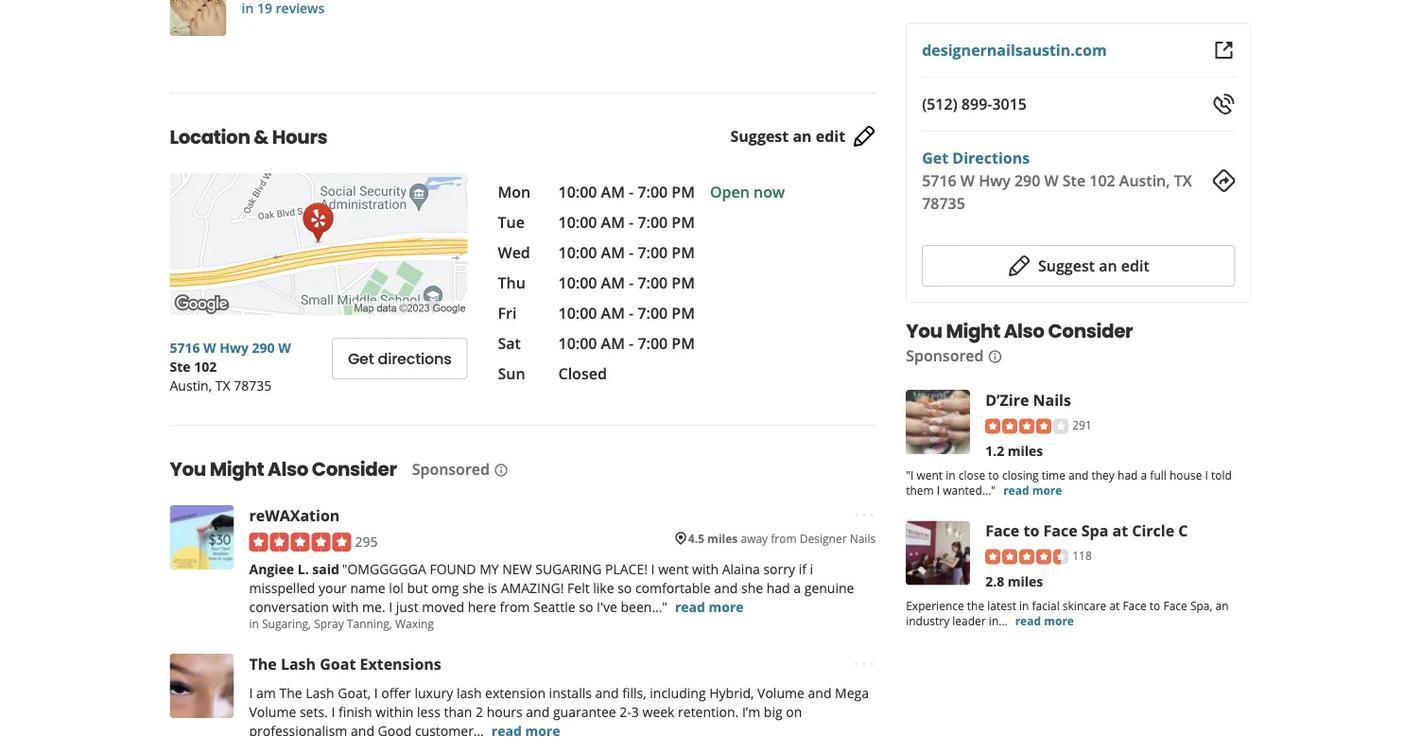 Task type: vqa. For each thing, say whether or not it's contained in the screenshot.


Task type: describe. For each thing, give the bounding box(es) containing it.
4 star rating image
[[986, 418, 1069, 434]]

might for right 16 info v2 icon
[[946, 318, 1001, 344]]

10:00 for wed
[[559, 242, 597, 263]]

16 marker v2 image
[[673, 531, 689, 546]]

rewaxation
[[249, 505, 340, 525]]

austin, inside get directions 5716 w hwy 290 w ste 102 austin, tx 78735
[[1120, 170, 1171, 191]]

fri
[[498, 303, 517, 323]]

more down alaina
[[709, 597, 744, 615]]

0 vertical spatial the
[[249, 653, 277, 673]]

read for face
[[1016, 613, 1042, 629]]

in inside experience the latest in facial skincare at face to face spa, an industry leader in…
[[1020, 598, 1030, 614]]

finish
[[339, 702, 372, 720]]

0 vertical spatial with
[[693, 559, 719, 577]]

suggest an edit inside button
[[1039, 255, 1150, 276]]

sets.
[[300, 702, 328, 720]]

hwy inside get directions 5716 w hwy 290 w ste 102 austin, tx 78735
[[979, 170, 1011, 191]]

the
[[968, 598, 985, 614]]

fills,
[[623, 683, 647, 701]]

read down 'comfortable'
[[675, 597, 706, 615]]

customer…
[[415, 721, 484, 736]]

professionalism
[[249, 721, 348, 736]]

including
[[650, 683, 706, 701]]

10:00 for mon
[[559, 182, 597, 202]]

290 inside get directions 5716 w hwy 290 w ste 102 austin, tx 78735
[[1015, 170, 1041, 191]]

sun
[[498, 363, 526, 384]]

2-
[[620, 702, 632, 720]]

face up 4.5 star rating image
[[986, 520, 1020, 540]]

went inside '"omggggga found my new sugaring place! i went with alaina sorry if i misspelled your name lol but omg she is amazing! felt like so comfortable and she had a genuine conversation with me. i just moved here from seattle so i've been…"'
[[659, 559, 689, 577]]

directions
[[953, 148, 1030, 168]]

10:00 for fri
[[559, 303, 597, 323]]

designer
[[800, 530, 847, 546]]

10:00 am - 7:00 pm for thu
[[559, 272, 695, 293]]

guarantee
[[553, 702, 617, 720]]

and left fills,
[[596, 683, 619, 701]]

face to face spa at circle c image
[[906, 521, 971, 585]]

suggest an edit link
[[731, 125, 876, 148]]

sat
[[498, 333, 521, 353]]

sponsored for right 16 info v2 icon
[[906, 345, 984, 366]]

1 she from the left
[[463, 578, 485, 596]]

0 vertical spatial at
[[1113, 520, 1129, 540]]

designernailsaustin.com link
[[923, 40, 1107, 60]]

1 horizontal spatial from
[[771, 530, 797, 546]]

ste inside the 5716 w hwy 290 w ste 102 austin, tx 78735
[[170, 357, 191, 375]]

24 more v2 image for the lash goat extensions
[[853, 652, 876, 675]]

goat,
[[338, 683, 371, 701]]

pm for sat
[[672, 333, 695, 353]]

291
[[1073, 417, 1092, 432]]

designer-nails-austin photo bpaux8edfnesmdslkk0-6w image
[[170, 0, 227, 36]]

pm for wed
[[672, 242, 695, 263]]

2 she from the left
[[742, 578, 764, 596]]

wanted…"
[[943, 482, 996, 498]]

0 horizontal spatial in
[[249, 615, 259, 631]]

extension
[[485, 683, 546, 701]]

- for mon
[[629, 182, 634, 202]]

edit inside button
[[1122, 255, 1150, 276]]

spa
[[1082, 520, 1109, 540]]

also for right 16 info v2 icon
[[1004, 318, 1045, 344]]

location & hours
[[170, 124, 328, 150]]

7:00 for thu
[[638, 272, 668, 293]]

them
[[906, 482, 934, 498]]

told
[[1212, 467, 1233, 483]]

like
[[593, 578, 614, 596]]

i right place!
[[651, 559, 655, 577]]

directions
[[378, 348, 452, 369]]

tanning,
[[347, 615, 392, 631]]

i left told
[[1206, 467, 1209, 483]]

latest
[[988, 598, 1017, 614]]

suggest an edit inside location & hours element
[[731, 126, 846, 146]]

"omggggga found my new sugaring place! i went with alaina sorry if i misspelled your name lol but omg she is amazing! felt like so comfortable and she had a genuine conversation with me. i just moved here from seattle so i've been…"
[[249, 559, 855, 615]]

10:00 am - 7:00 pm for fri
[[559, 303, 695, 323]]

3
[[632, 702, 639, 720]]

wed
[[498, 242, 531, 263]]

3015
[[993, 94, 1027, 114]]

2.8
[[986, 572, 1005, 590]]

had inside '"omggggga found my new sugaring place! i went with alaina sorry if i misspelled your name lol but omg she is amazing! felt like so comfortable and she had a genuine conversation with me. i just moved here from seattle so i've been…"'
[[767, 578, 791, 596]]

10:00 am - 7:00 pm for tue
[[559, 212, 695, 232]]

new
[[503, 559, 532, 577]]

and down finish
[[351, 721, 375, 736]]

pm for thu
[[672, 272, 695, 293]]

lash
[[457, 683, 482, 701]]

good
[[378, 721, 412, 736]]

to inside "i went in close to closing time and they had a full house i told them i wanted…"
[[989, 467, 1000, 483]]

and inside "i went in close to closing time and they had a full house i told them i wanted…"
[[1069, 467, 1089, 483]]

installs
[[549, 683, 592, 701]]

location & hours element
[[140, 93, 906, 394]]

24 more v2 image for rewaxation
[[853, 504, 876, 526]]

24 directions v2 image
[[1213, 169, 1236, 192]]

d'zire nails image
[[906, 390, 971, 454]]

big
[[764, 702, 783, 720]]

hours
[[487, 702, 523, 720]]

tx inside the 5716 w hwy 290 w ste 102 austin, tx 78735
[[215, 376, 230, 394]]

said
[[312, 559, 339, 577]]

0 horizontal spatial 16 info v2 image
[[494, 462, 509, 478]]

118
[[1073, 548, 1092, 563]]

week
[[643, 702, 675, 720]]

pm for fri
[[672, 303, 695, 323]]

but
[[407, 578, 428, 596]]

d'zire nails link
[[986, 389, 1072, 410]]

amazing!
[[501, 578, 564, 596]]

0 horizontal spatial nails
[[850, 530, 876, 546]]

in inside "i went in close to closing time and they had a full house i told them i wanted…"
[[946, 467, 956, 483]]

c
[[1179, 520, 1189, 540]]

suggest inside location & hours element
[[731, 126, 789, 146]]

misspelled
[[249, 578, 315, 596]]

7:00 for fri
[[638, 303, 668, 323]]

now
[[754, 182, 785, 202]]

d'zire nails
[[986, 389, 1072, 410]]

skincare
[[1063, 598, 1107, 614]]

102 inside get directions 5716 w hwy 290 w ste 102 austin, tx 78735
[[1090, 170, 1116, 191]]

consider for right 16 info v2 icon
[[1049, 318, 1134, 344]]

moved
[[422, 597, 465, 615]]

you might also consider for the left 16 info v2 icon
[[170, 456, 397, 482]]

been…"
[[621, 597, 668, 615]]

offer
[[381, 683, 411, 701]]

your
[[319, 578, 347, 596]]

1.2 miles
[[986, 442, 1044, 460]]

am for tue
[[601, 212, 625, 232]]

experience the latest in facial skincare at face to face spa, an industry leader in…
[[906, 598, 1229, 629]]

goat
[[320, 653, 356, 673]]

luxury
[[415, 683, 453, 701]]

open
[[710, 182, 750, 202]]

sorry
[[764, 559, 796, 577]]

am for wed
[[601, 242, 625, 263]]

5716 w hwy 290 w link
[[170, 338, 291, 356]]

get for get directions
[[348, 348, 374, 369]]

angiee
[[249, 559, 294, 577]]

2
[[476, 702, 483, 720]]

1 horizontal spatial 16 info v2 image
[[988, 349, 1003, 364]]

also for the left 16 info v2 icon
[[268, 456, 308, 482]]

7:00 for sat
[[638, 333, 668, 353]]

miles for d'zire
[[1008, 442, 1044, 460]]

read more link down 'comfortable'
[[675, 597, 744, 615]]

sponsored for the left 16 info v2 icon
[[412, 459, 490, 479]]

am for fri
[[601, 303, 625, 323]]

name
[[350, 578, 386, 596]]

had inside "i went in close to closing time and they had a full house i told them i wanted…"
[[1118, 467, 1138, 483]]

- for fri
[[629, 303, 634, 323]]

consider for the left 16 info v2 icon
[[312, 456, 397, 482]]

(512)
[[923, 94, 958, 114]]

close
[[959, 467, 986, 483]]

me.
[[362, 597, 386, 615]]

the lash goat extensions
[[249, 653, 442, 673]]

leader
[[953, 613, 986, 629]]

mega
[[835, 683, 869, 701]]



Task type: locate. For each thing, give the bounding box(es) containing it.
get left directions
[[348, 348, 374, 369]]

3 - from the top
[[629, 242, 634, 263]]

1 vertical spatial lash
[[306, 683, 335, 701]]

is
[[488, 578, 498, 596]]

1 horizontal spatial might
[[946, 318, 1001, 344]]

1 vertical spatial hwy
[[220, 338, 249, 356]]

designernailsaustin.com
[[923, 40, 1107, 60]]

lol
[[389, 578, 404, 596]]

my
[[480, 559, 499, 577]]

1 vertical spatial to
[[1024, 520, 1040, 540]]

the up am
[[249, 653, 277, 673]]

read down 1.2 miles
[[1004, 482, 1030, 498]]

1.2
[[986, 442, 1005, 460]]

found
[[430, 559, 476, 577]]

i've
[[597, 597, 618, 615]]

so down place!
[[618, 578, 632, 596]]

0 horizontal spatial from
[[500, 597, 530, 615]]

suggest right 24 pencil v2 image
[[1039, 255, 1096, 276]]

0 horizontal spatial austin,
[[170, 376, 212, 394]]

5 7:00 from the top
[[638, 303, 668, 323]]

get down the (512)
[[923, 148, 949, 168]]

5 10:00 am - 7:00 pm from the top
[[559, 303, 695, 323]]

102 down 5716 w hwy 290 w link
[[194, 357, 217, 375]]

- for sat
[[629, 333, 634, 353]]

1 horizontal spatial suggest
[[1039, 255, 1096, 276]]

consider up 295
[[312, 456, 397, 482]]

had right the they
[[1118, 467, 1138, 483]]

suggest inside button
[[1039, 255, 1096, 276]]

1 horizontal spatial a
[[1141, 467, 1148, 483]]

at right "spa"
[[1113, 520, 1129, 540]]

1 horizontal spatial the
[[280, 683, 302, 701]]

0 horizontal spatial the
[[249, 653, 277, 673]]

face right skincare
[[1123, 598, 1147, 614]]

read right in…
[[1016, 613, 1042, 629]]

1 vertical spatial volume
[[249, 702, 296, 720]]

you
[[906, 318, 943, 344], [170, 456, 206, 482]]

more down 1.2 miles
[[1033, 482, 1063, 498]]

and
[[1069, 467, 1089, 483], [715, 578, 738, 596], [596, 683, 619, 701], [808, 683, 832, 701], [526, 702, 550, 720], [351, 721, 375, 736]]

volume up big
[[758, 683, 805, 701]]

3 7:00 from the top
[[638, 242, 668, 263]]

an inside experience the latest in facial skincare at face to face spa, an industry leader in…
[[1216, 598, 1229, 614]]

an inside button
[[1099, 255, 1118, 276]]

0 vertical spatial hwy
[[979, 170, 1011, 191]]

in…
[[989, 613, 1008, 629]]

nails up 4 star rating image
[[1034, 389, 1072, 410]]

5 - from the top
[[629, 303, 634, 323]]

2 horizontal spatial an
[[1216, 598, 1229, 614]]

24 more v2 image up mega
[[853, 652, 876, 675]]

2 am from the top
[[601, 212, 625, 232]]

5716 inside the 5716 w hwy 290 w ste 102 austin, tx 78735
[[170, 338, 200, 356]]

1 horizontal spatial 5716
[[923, 170, 957, 191]]

nails
[[1034, 389, 1072, 410], [850, 530, 876, 546]]

suggest up now
[[731, 126, 789, 146]]

i am the lash goat, i offer luxury lash extension installs and fills, including hybrid, volume and mega volume sets. i finish within less than 2 hours and guarantee 2-3 week retention. i'm big on professionalism and good customer…
[[249, 683, 869, 736]]

the
[[249, 653, 277, 673], [280, 683, 302, 701]]

they
[[1092, 467, 1115, 483]]

read more link for d'zire
[[1004, 482, 1063, 498]]

suggest an edit up now
[[731, 126, 846, 146]]

away
[[741, 530, 768, 546]]

1 vertical spatial so
[[579, 597, 594, 615]]

ste down 5716 w hwy 290 w link
[[170, 357, 191, 375]]

1 horizontal spatial she
[[742, 578, 764, 596]]

a down "if" at right bottom
[[794, 578, 801, 596]]

10:00
[[559, 182, 597, 202], [559, 212, 597, 232], [559, 242, 597, 263], [559, 272, 597, 293], [559, 303, 597, 323], [559, 333, 597, 353]]

so down felt
[[579, 597, 594, 615]]

get for get directions 5716 w hwy 290 w ste 102 austin, tx 78735
[[923, 148, 949, 168]]

read more for face
[[1016, 613, 1075, 629]]

a inside "i went in close to closing time and they had a full house i told them i wanted…"
[[1141, 467, 1148, 483]]

lash left goat
[[281, 653, 316, 673]]

map image
[[170, 173, 468, 315]]

"omggggga
[[342, 559, 426, 577]]

read more link for face
[[1016, 613, 1075, 629]]

3 10:00 am - 7:00 pm from the top
[[559, 242, 695, 263]]

0 vertical spatial went
[[917, 467, 943, 483]]

might up d'zire
[[946, 318, 1001, 344]]

and down extension in the left bottom of the page
[[526, 702, 550, 720]]

get directions 5716 w hwy 290 w ste 102 austin, tx 78735
[[923, 148, 1193, 213]]

3 pm from the top
[[672, 242, 695, 263]]

at right skincare
[[1110, 598, 1120, 614]]

6 am from the top
[[601, 333, 625, 353]]

you might also consider down 24 pencil v2 image
[[906, 318, 1134, 344]]

to up 4.5 star rating image
[[1024, 520, 1040, 540]]

24 pencil v2 image
[[1008, 254, 1031, 277]]

0 vertical spatial 24 more v2 image
[[853, 504, 876, 526]]

0 vertical spatial austin,
[[1120, 170, 1171, 191]]

0 vertical spatial had
[[1118, 467, 1138, 483]]

2 vertical spatial in
[[249, 615, 259, 631]]

6 10:00 am - 7:00 pm from the top
[[559, 333, 695, 353]]

2 10:00 am - 7:00 pm from the top
[[559, 212, 695, 232]]

hours
[[272, 124, 328, 150]]

0 vertical spatial from
[[771, 530, 797, 546]]

0 vertical spatial suggest
[[731, 126, 789, 146]]

i left am
[[249, 683, 253, 701]]

d'zire
[[986, 389, 1030, 410]]

1 horizontal spatial 102
[[1090, 170, 1116, 191]]

to right close
[[989, 467, 1000, 483]]

tx left 24 directions v2 icon on the right top of the page
[[1175, 170, 1193, 191]]

had
[[1118, 467, 1138, 483], [767, 578, 791, 596]]

102 inside the 5716 w hwy 290 w ste 102 austin, tx 78735
[[194, 357, 217, 375]]

hwy inside the 5716 w hwy 290 w ste 102 austin, tx 78735
[[220, 338, 249, 356]]

here
[[468, 597, 496, 615]]

0 vertical spatial miles
[[1008, 442, 1044, 460]]

1 vertical spatial in
[[1020, 598, 1030, 614]]

spa,
[[1191, 598, 1213, 614]]

rewaxation link
[[249, 505, 340, 525]]

0 horizontal spatial 102
[[194, 357, 217, 375]]

tx inside get directions 5716 w hwy 290 w ste 102 austin, tx 78735
[[1175, 170, 1193, 191]]

24 phone v2 image
[[1213, 93, 1236, 115]]

1 horizontal spatial had
[[1118, 467, 1138, 483]]

ste
[[1063, 170, 1086, 191], [170, 357, 191, 375]]

1 10:00 am - 7:00 pm from the top
[[559, 182, 695, 202]]

24 external link v2 image
[[1213, 39, 1236, 61]]

i
[[1206, 467, 1209, 483], [937, 482, 940, 498], [651, 559, 655, 577], [389, 597, 393, 615], [249, 683, 253, 701], [374, 683, 378, 701], [332, 702, 335, 720]]

10:00 for sat
[[559, 333, 597, 353]]

1 vertical spatial you might also consider
[[170, 456, 397, 482]]

an inside location & hours element
[[793, 126, 812, 146]]

- for wed
[[629, 242, 634, 263]]

1 24 more v2 image from the top
[[853, 504, 876, 526]]

in left the sugaring,
[[249, 615, 259, 631]]

face left spa,
[[1164, 598, 1188, 614]]

2 horizontal spatial in
[[1020, 598, 1030, 614]]

comfortable
[[636, 578, 711, 596]]

0 horizontal spatial volume
[[249, 702, 296, 720]]

more right latest
[[1045, 613, 1075, 629]]

to left spa,
[[1150, 598, 1161, 614]]

i right them
[[937, 482, 940, 498]]

0 horizontal spatial 78735
[[234, 376, 272, 394]]

am for sat
[[601, 333, 625, 353]]

0 horizontal spatial so
[[579, 597, 594, 615]]

read more link right in…
[[1016, 613, 1075, 629]]

closing
[[1003, 467, 1039, 483]]

4 am from the top
[[601, 272, 625, 293]]

with down your
[[332, 597, 359, 615]]

edit inside location & hours element
[[816, 126, 846, 146]]

from right away in the right of the page
[[771, 530, 797, 546]]

4 10:00 am - 7:00 pm from the top
[[559, 272, 695, 293]]

and down alaina
[[715, 578, 738, 596]]

1 vertical spatial suggest an edit
[[1039, 255, 1150, 276]]

0 vertical spatial an
[[793, 126, 812, 146]]

face up '118'
[[1044, 520, 1078, 540]]

ste up suggest an edit button
[[1063, 170, 1086, 191]]

consider down suggest an edit button
[[1049, 318, 1134, 344]]

also
[[1004, 318, 1045, 344], [268, 456, 308, 482]]

1 am from the top
[[601, 182, 625, 202]]

volume down am
[[249, 702, 296, 720]]

1 horizontal spatial also
[[1004, 318, 1045, 344]]

get inside location & hours element
[[348, 348, 374, 369]]

house
[[1170, 467, 1203, 483]]

lash up sets.
[[306, 683, 335, 701]]

time
[[1042, 467, 1066, 483]]

1 vertical spatial 24 more v2 image
[[853, 652, 876, 675]]

10:00 for tue
[[559, 212, 597, 232]]

suggest an edit right 24 pencil v2 image
[[1039, 255, 1150, 276]]

"i
[[906, 467, 914, 483]]

went right "i
[[917, 467, 943, 483]]

you up rewaxation "image"
[[170, 456, 206, 482]]

(512) 899-3015
[[923, 94, 1027, 114]]

10:00 am - 7:00 pm for wed
[[559, 242, 695, 263]]

0 horizontal spatial tx
[[215, 376, 230, 394]]

waxing
[[395, 615, 434, 631]]

1 vertical spatial miles
[[708, 530, 738, 546]]

more
[[1033, 482, 1063, 498], [709, 597, 744, 615], [1045, 613, 1075, 629]]

7:00 for wed
[[638, 242, 668, 263]]

0 horizontal spatial also
[[268, 456, 308, 482]]

just
[[396, 597, 419, 615]]

2 pm from the top
[[672, 212, 695, 232]]

0 vertical spatial 16 info v2 image
[[988, 349, 1003, 364]]

24 pencil v2 image
[[853, 125, 876, 148]]

2 vertical spatial an
[[1216, 598, 1229, 614]]

1 horizontal spatial sponsored
[[906, 345, 984, 366]]

10:00 am - 7:00 pm for sat
[[559, 333, 695, 353]]

you up d'zire nails image
[[906, 318, 943, 344]]

read more
[[1004, 482, 1063, 498], [675, 597, 744, 615], [1016, 613, 1075, 629]]

0 vertical spatial suggest an edit
[[731, 126, 846, 146]]

read more for d'zire
[[1004, 482, 1063, 498]]

-
[[629, 182, 634, 202], [629, 212, 634, 232], [629, 242, 634, 263], [629, 272, 634, 293], [629, 303, 634, 323], [629, 333, 634, 353]]

experience
[[906, 598, 965, 614]]

she down alaina
[[742, 578, 764, 596]]

0 horizontal spatial you
[[170, 456, 206, 482]]

2.8 miles
[[986, 572, 1044, 590]]

899-
[[962, 94, 993, 114]]

1 vertical spatial at
[[1110, 598, 1120, 614]]

0 horizontal spatial with
[[332, 597, 359, 615]]

0 vertical spatial so
[[618, 578, 632, 596]]

0 vertical spatial to
[[989, 467, 1000, 483]]

you for the left 16 info v2 icon
[[170, 456, 206, 482]]

78735 down 5716 w hwy 290 w link
[[234, 376, 272, 394]]

get directions link
[[332, 338, 468, 379]]

24 more v2 image
[[853, 504, 876, 526], [853, 652, 876, 675]]

&
[[254, 124, 269, 150]]

might for the left 16 info v2 icon
[[210, 456, 264, 482]]

get inside get directions 5716 w hwy 290 w ste 102 austin, tx 78735
[[923, 148, 949, 168]]

1 horizontal spatial volume
[[758, 683, 805, 701]]

6 10:00 from the top
[[559, 333, 597, 353]]

3 10:00 from the top
[[559, 242, 597, 263]]

read
[[1004, 482, 1030, 498], [675, 597, 706, 615], [1016, 613, 1042, 629]]

1 vertical spatial 290
[[252, 338, 275, 356]]

more for d'zire
[[1033, 482, 1063, 498]]

1 horizontal spatial consider
[[1049, 318, 1134, 344]]

in left close
[[946, 467, 956, 483]]

volume
[[758, 683, 805, 701], [249, 702, 296, 720]]

0 vertical spatial you
[[906, 318, 943, 344]]

an
[[793, 126, 812, 146], [1099, 255, 1118, 276], [1216, 598, 1229, 614]]

78735
[[923, 193, 966, 213], [234, 376, 272, 394]]

5716 w hwy 290 w ste 102 austin, tx 78735
[[170, 338, 291, 394]]

face to face spa at circle c
[[986, 520, 1189, 540]]

get directions link
[[923, 148, 1030, 168]]

i left just
[[389, 597, 393, 615]]

5716 inside get directions 5716 w hwy 290 w ste 102 austin, tx 78735
[[923, 170, 957, 191]]

closed
[[559, 363, 607, 384]]

2 - from the top
[[629, 212, 634, 232]]

0 vertical spatial also
[[1004, 318, 1045, 344]]

2 vertical spatial miles
[[1008, 572, 1044, 590]]

you for right 16 info v2 icon
[[906, 318, 943, 344]]

you might also consider up rewaxation link on the left of the page
[[170, 456, 397, 482]]

4 7:00 from the top
[[638, 272, 668, 293]]

4 - from the top
[[629, 272, 634, 293]]

and left mega
[[808, 683, 832, 701]]

an right spa,
[[1216, 598, 1229, 614]]

went up 'comfortable'
[[659, 559, 689, 577]]

0 vertical spatial in
[[946, 467, 956, 483]]

she left is
[[463, 578, 485, 596]]

0 vertical spatial 102
[[1090, 170, 1116, 191]]

rewaxation image
[[170, 505, 234, 570]]

0 horizontal spatial had
[[767, 578, 791, 596]]

0 vertical spatial lash
[[281, 653, 316, 673]]

5 star rating image
[[249, 533, 351, 551]]

1 horizontal spatial nails
[[1034, 389, 1072, 410]]

6 pm from the top
[[672, 333, 695, 353]]

pm for tue
[[672, 212, 695, 232]]

with down 4.5
[[693, 559, 719, 577]]

0 horizontal spatial to
[[989, 467, 1000, 483]]

nails right designer
[[850, 530, 876, 546]]

pm for mon
[[672, 182, 695, 202]]

1 horizontal spatial in
[[946, 467, 956, 483]]

miles for face
[[1008, 572, 1044, 590]]

0 horizontal spatial suggest an edit
[[731, 126, 846, 146]]

6 7:00 from the top
[[638, 333, 668, 353]]

16 info v2 image
[[988, 349, 1003, 364], [494, 462, 509, 478]]

get directions
[[348, 348, 452, 369]]

at
[[1113, 520, 1129, 540], [1110, 598, 1120, 614]]

from inside '"omggggga found my new sugaring place! i went with alaina sorry if i misspelled your name lol but omg she is amazing! felt like so comfortable and she had a genuine conversation with me. i just moved here from seattle so i've been…"'
[[500, 597, 530, 615]]

5 pm from the top
[[672, 303, 695, 323]]

had down sorry
[[767, 578, 791, 596]]

lash
[[281, 653, 316, 673], [306, 683, 335, 701]]

ste inside get directions 5716 w hwy 290 w ste 102 austin, tx 78735
[[1063, 170, 1086, 191]]

to
[[989, 467, 1000, 483], [1024, 520, 1040, 540], [1150, 598, 1161, 614]]

the inside i am the lash goat, i offer luxury lash extension installs and fills, including hybrid, volume and mega volume sets. i finish within less than 2 hours and guarantee 2-3 week retention. i'm big on professionalism and good customer…
[[280, 683, 302, 701]]

- for tue
[[629, 212, 634, 232]]

read more right in…
[[1016, 613, 1075, 629]]

read more down 'comfortable'
[[675, 597, 744, 615]]

in left facial
[[1020, 598, 1030, 614]]

0 horizontal spatial you might also consider
[[170, 456, 397, 482]]

the lash goat extensions link
[[249, 653, 442, 673]]

suggest
[[731, 126, 789, 146], [1039, 255, 1096, 276]]

place!
[[606, 559, 648, 577]]

0 vertical spatial volume
[[758, 683, 805, 701]]

am for mon
[[601, 182, 625, 202]]

102 up suggest an edit button
[[1090, 170, 1116, 191]]

am for thu
[[601, 272, 625, 293]]

24 more v2 image up genuine
[[853, 504, 876, 526]]

1 horizontal spatial get
[[923, 148, 949, 168]]

a inside '"omggggga found my new sugaring place! i went with alaina sorry if i misspelled your name lol but omg she is amazing! felt like so comfortable and she had a genuine conversation with me. i just moved here from seattle so i've been…"'
[[794, 578, 801, 596]]

retention.
[[678, 702, 739, 720]]

0 horizontal spatial get
[[348, 348, 374, 369]]

thu
[[498, 272, 526, 293]]

on
[[786, 702, 803, 720]]

face to face spa at circle c link
[[986, 520, 1189, 540]]

a left full
[[1141, 467, 1148, 483]]

read more link
[[1004, 482, 1063, 498], [675, 597, 744, 615], [1016, 613, 1075, 629]]

2 10:00 from the top
[[559, 212, 597, 232]]

4 10:00 from the top
[[559, 272, 597, 293]]

5 10:00 from the top
[[559, 303, 597, 323]]

sugaring
[[536, 559, 602, 577]]

spray
[[314, 615, 344, 631]]

1 vertical spatial had
[[767, 578, 791, 596]]

pm
[[672, 182, 695, 202], [672, 212, 695, 232], [672, 242, 695, 263], [672, 272, 695, 293], [672, 303, 695, 323], [672, 333, 695, 353]]

2 7:00 from the top
[[638, 212, 668, 232]]

i'm
[[743, 702, 761, 720]]

also down 24 pencil v2 image
[[1004, 318, 1045, 344]]

3 am from the top
[[601, 242, 625, 263]]

from down amazing!
[[500, 597, 530, 615]]

0 horizontal spatial a
[[794, 578, 801, 596]]

1 horizontal spatial hwy
[[979, 170, 1011, 191]]

the lash goat extensions image
[[170, 654, 234, 718]]

the right am
[[280, 683, 302, 701]]

1 vertical spatial nails
[[850, 530, 876, 546]]

0 horizontal spatial edit
[[816, 126, 846, 146]]

and left the they
[[1069, 467, 1089, 483]]

0 vertical spatial 5716
[[923, 170, 957, 191]]

seattle
[[534, 597, 576, 615]]

facial
[[1033, 598, 1060, 614]]

you might also consider for right 16 info v2 icon
[[906, 318, 1134, 344]]

7:00 for tue
[[638, 212, 668, 232]]

to inside experience the latest in facial skincare at face to face spa, an industry leader in…
[[1150, 598, 1161, 614]]

edit
[[816, 126, 846, 146], [1122, 255, 1150, 276]]

2 24 more v2 image from the top
[[853, 652, 876, 675]]

an left 24 pencil v2 icon
[[793, 126, 812, 146]]

10:00 am - 7:00 pm
[[559, 182, 695, 202], [559, 212, 695, 232], [559, 242, 695, 263], [559, 272, 695, 293], [559, 303, 695, 323], [559, 333, 695, 353]]

10:00 for thu
[[559, 272, 597, 293]]

read more link down 1.2 miles
[[1004, 482, 1063, 498]]

suggest an edit button
[[923, 245, 1236, 287]]

0 vertical spatial nails
[[1034, 389, 1072, 410]]

6 - from the top
[[629, 333, 634, 353]]

4.5
[[689, 530, 705, 546]]

and inside '"omggggga found my new sugaring place! i went with alaina sorry if i misspelled your name lol but omg she is amazing! felt like so comfortable and she had a genuine conversation with me. i just moved here from seattle so i've been…"'
[[715, 578, 738, 596]]

2 horizontal spatial to
[[1150, 598, 1161, 614]]

78735 inside get directions 5716 w hwy 290 w ste 102 austin, tx 78735
[[923, 193, 966, 213]]

might up rewaxation link on the left of the page
[[210, 456, 264, 482]]

0 vertical spatial tx
[[1175, 170, 1193, 191]]

tx down 5716 w hwy 290 w link
[[215, 376, 230, 394]]

78735 down get directions link
[[923, 193, 966, 213]]

face
[[986, 520, 1020, 540], [1044, 520, 1078, 540], [1123, 598, 1147, 614], [1164, 598, 1188, 614]]

1 vertical spatial 102
[[194, 357, 217, 375]]

industry
[[906, 613, 950, 629]]

read more down 1.2 miles
[[1004, 482, 1063, 498]]

at inside experience the latest in facial skincare at face to face spa, an industry leader in…
[[1110, 598, 1120, 614]]

1 vertical spatial suggest
[[1039, 255, 1096, 276]]

7:00 for mon
[[638, 182, 668, 202]]

1 vertical spatial might
[[210, 456, 264, 482]]

1 10:00 from the top
[[559, 182, 597, 202]]

also up rewaxation link on the left of the page
[[268, 456, 308, 482]]

102
[[1090, 170, 1116, 191], [194, 357, 217, 375]]

1 vertical spatial a
[[794, 578, 801, 596]]

austin, inside the 5716 w hwy 290 w ste 102 austin, tx 78735
[[170, 376, 212, 394]]

1 horizontal spatial so
[[618, 578, 632, 596]]

4.5 star rating image
[[986, 549, 1069, 564]]

1 7:00 from the top
[[638, 182, 668, 202]]

1 vertical spatial from
[[500, 597, 530, 615]]

went inside "i went in close to closing time and they had a full house i told them i wanted…"
[[917, 467, 943, 483]]

more for face
[[1045, 613, 1075, 629]]

austin, left 24 directions v2 icon on the right top of the page
[[1120, 170, 1171, 191]]

l.
[[298, 559, 309, 577]]

an right 24 pencil v2 image
[[1099, 255, 1118, 276]]

miles right 4.5
[[708, 530, 738, 546]]

10:00 am - 7:00 pm for mon
[[559, 182, 695, 202]]

1 horizontal spatial ste
[[1063, 170, 1086, 191]]

1 vertical spatial austin,
[[170, 376, 212, 394]]

0 vertical spatial consider
[[1049, 318, 1134, 344]]

- for thu
[[629, 272, 634, 293]]

1 vertical spatial 5716
[[170, 338, 200, 356]]

5 am from the top
[[601, 303, 625, 323]]

lash inside i am the lash goat, i offer luxury lash extension installs and fills, including hybrid, volume and mega volume sets. i finish within less than 2 hours and guarantee 2-3 week retention. i'm big on professionalism and good customer…
[[306, 683, 335, 701]]

4 pm from the top
[[672, 272, 695, 293]]

extensions
[[360, 653, 442, 673]]

0 vertical spatial edit
[[816, 126, 846, 146]]

0 vertical spatial 290
[[1015, 170, 1041, 191]]

omg
[[432, 578, 459, 596]]

0 horizontal spatial an
[[793, 126, 812, 146]]

miles down 4.5 star rating image
[[1008, 572, 1044, 590]]

conversation
[[249, 597, 329, 615]]

0 vertical spatial sponsored
[[906, 345, 984, 366]]

2 vertical spatial to
[[1150, 598, 1161, 614]]

miles down 4 star rating image
[[1008, 442, 1044, 460]]

1 horizontal spatial went
[[917, 467, 943, 483]]

1 vertical spatial consider
[[312, 456, 397, 482]]

1 - from the top
[[629, 182, 634, 202]]

290 inside the 5716 w hwy 290 w ste 102 austin, tx 78735
[[252, 338, 275, 356]]

i left offer
[[374, 683, 378, 701]]

1 horizontal spatial an
[[1099, 255, 1118, 276]]

1 horizontal spatial you might also consider
[[906, 318, 1134, 344]]

1 horizontal spatial with
[[693, 559, 719, 577]]

i right sets.
[[332, 702, 335, 720]]

am
[[256, 683, 276, 701]]

read for d'zire
[[1004, 482, 1030, 498]]

78735 inside the 5716 w hwy 290 w ste 102 austin, tx 78735
[[234, 376, 272, 394]]

austin, down 5716 w hwy 290 w link
[[170, 376, 212, 394]]

1 pm from the top
[[672, 182, 695, 202]]



